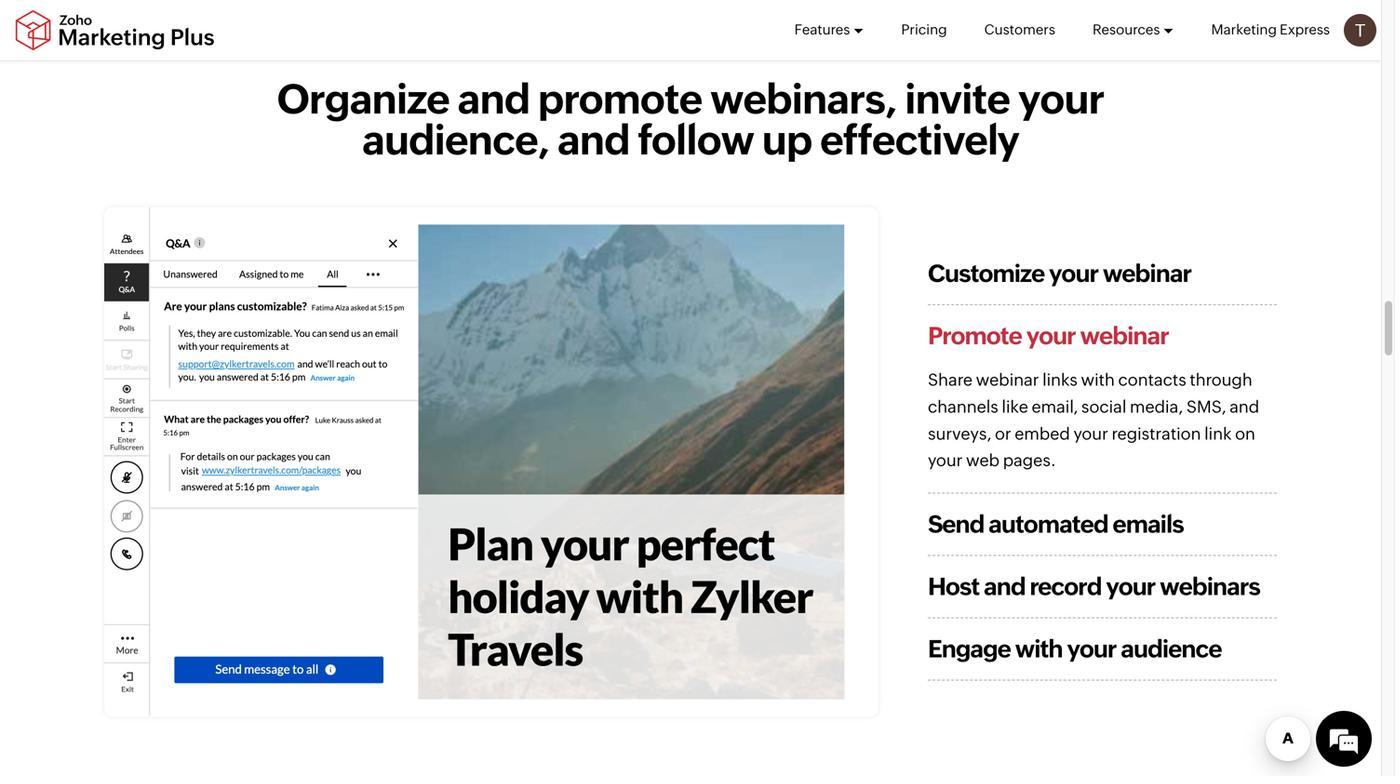 Task type: describe. For each thing, give the bounding box(es) containing it.
1 vertical spatial with
[[1015, 635, 1063, 663]]

your down the host and record your webinars
[[1067, 635, 1117, 663]]

promote
[[538, 75, 702, 122]]

surveys,
[[928, 424, 992, 443]]

on
[[1235, 424, 1256, 443]]

record
[[1030, 573, 1102, 600]]

up
[[762, 116, 812, 163]]

share webinar links with contacts through channels like email, social media, sms, and surveys, or embed your registration link on your web pages.
[[928, 371, 1260, 470]]

webinar for promote your webinar
[[1080, 322, 1169, 350]]

media,
[[1130, 397, 1183, 417]]

organize and promote webinars, invite your audience, and follow up effectively
[[277, 75, 1104, 163]]

webinar marketing image
[[104, 207, 879, 717]]

effectively
[[820, 116, 1019, 163]]

automated
[[989, 510, 1108, 538]]

customize your webinar
[[928, 260, 1192, 287]]

sms,
[[1187, 397, 1226, 417]]

audience,
[[362, 116, 549, 163]]

host
[[928, 573, 979, 600]]

customers link
[[984, 0, 1055, 60]]

zoho marketingplus logo image
[[14, 10, 216, 51]]

promote
[[928, 322, 1022, 350]]

invite
[[905, 75, 1010, 122]]

resources link
[[1093, 0, 1174, 60]]

share
[[928, 371, 973, 390]]

social
[[1082, 397, 1127, 417]]

webinar for customize your webinar
[[1103, 260, 1192, 287]]

with inside share webinar links with contacts through channels like email, social media, sms, and surveys, or embed your registration link on your web pages.
[[1081, 371, 1115, 390]]

send automated emails
[[928, 510, 1184, 538]]

marketing
[[1211, 21, 1277, 38]]

contacts
[[1118, 371, 1187, 390]]

follow
[[638, 116, 754, 163]]

audience
[[1121, 635, 1222, 663]]

pricing link
[[901, 0, 947, 60]]

webinar inside share webinar links with contacts through channels like email, social media, sms, and surveys, or embed your registration link on your web pages.
[[976, 371, 1039, 390]]

marketing express
[[1211, 21, 1330, 38]]

emails
[[1113, 510, 1184, 538]]

links
[[1043, 371, 1078, 390]]



Task type: locate. For each thing, give the bounding box(es) containing it.
host and record your webinars
[[928, 573, 1260, 600]]

engage with your audience
[[928, 635, 1222, 663]]

0 vertical spatial webinar
[[1103, 260, 1192, 287]]

or
[[995, 424, 1011, 443]]

promote your webinar
[[928, 322, 1169, 350]]

registration
[[1112, 424, 1201, 443]]

like
[[1002, 397, 1028, 417]]

0 horizontal spatial with
[[1015, 635, 1063, 663]]

your up the promote your webinar
[[1049, 260, 1098, 287]]

with
[[1081, 371, 1115, 390], [1015, 635, 1063, 663]]

webinars,
[[710, 75, 897, 122]]

with down record
[[1015, 635, 1063, 663]]

features
[[795, 21, 850, 38]]

your up "links"
[[1026, 322, 1076, 350]]

customers
[[984, 21, 1055, 38]]

your
[[1018, 75, 1104, 122], [1049, 260, 1098, 287], [1026, 322, 1076, 350], [1074, 424, 1108, 443], [928, 451, 963, 470], [1106, 573, 1156, 600], [1067, 635, 1117, 663]]

channels
[[928, 397, 999, 417]]

features link
[[795, 0, 864, 60]]

2 vertical spatial webinar
[[976, 371, 1039, 390]]

webinars
[[1160, 573, 1260, 600]]

1 vertical spatial webinar
[[1080, 322, 1169, 350]]

express
[[1280, 21, 1330, 38]]

organize
[[277, 75, 449, 122]]

with up social
[[1081, 371, 1115, 390]]

send
[[928, 510, 984, 538]]

your inside organize and promote webinars, invite your audience, and follow up effectively
[[1018, 75, 1104, 122]]

your down surveys,
[[928, 451, 963, 470]]

marketing express link
[[1211, 0, 1330, 60]]

customize
[[928, 260, 1045, 287]]

email,
[[1032, 397, 1078, 417]]

pricing
[[901, 21, 947, 38]]

resources
[[1093, 21, 1160, 38]]

terry turtle image
[[1344, 14, 1377, 47]]

1 horizontal spatial with
[[1081, 371, 1115, 390]]

webinar
[[1103, 260, 1192, 287], [1080, 322, 1169, 350], [976, 371, 1039, 390]]

your down emails
[[1106, 573, 1156, 600]]

pages.
[[1003, 451, 1056, 470]]

embed
[[1015, 424, 1070, 443]]

web
[[966, 451, 1000, 470]]

and
[[458, 75, 530, 122], [557, 116, 630, 163], [1230, 397, 1260, 417], [984, 573, 1025, 600]]

your down social
[[1074, 424, 1108, 443]]

and inside share webinar links with contacts through channels like email, social media, sms, and surveys, or embed your registration link on your web pages.
[[1230, 397, 1260, 417]]

your down customers link
[[1018, 75, 1104, 122]]

link
[[1205, 424, 1232, 443]]

engage
[[928, 635, 1011, 663]]

0 vertical spatial with
[[1081, 371, 1115, 390]]

through
[[1190, 371, 1253, 390]]



Task type: vqa. For each thing, say whether or not it's contained in the screenshot.
Bannière Page d'accueil CRM IMAGE
no



